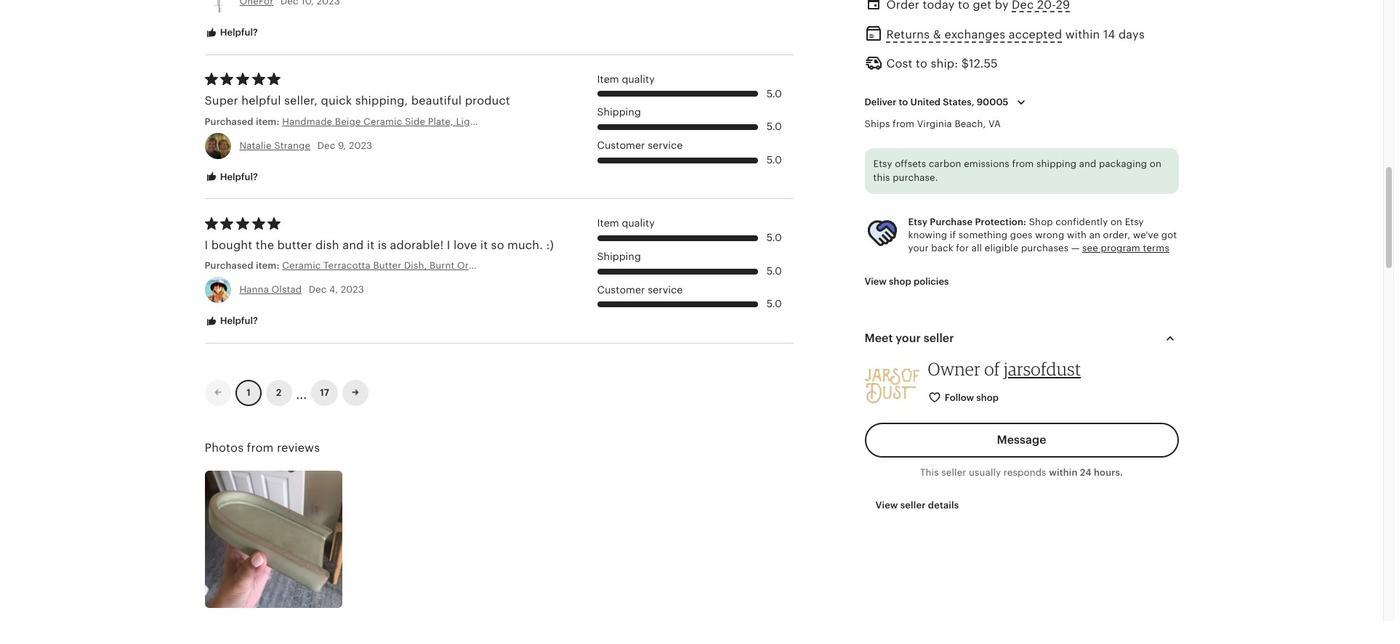 Task type: locate. For each thing, give the bounding box(es) containing it.
&
[[933, 28, 942, 42]]

2 vertical spatial from
[[247, 441, 274, 455]]

helpful? button down hanna
[[194, 309, 269, 335]]

1 purchased from the top
[[205, 116, 254, 127]]

quality for i bought the butter dish and it is adorable! i love it so much. :)
[[622, 218, 655, 229]]

0 horizontal spatial it
[[367, 238, 375, 252]]

purchase
[[930, 217, 973, 228]]

2 helpful? from the top
[[218, 171, 258, 182]]

1 horizontal spatial i
[[447, 238, 451, 252]]

1 service from the top
[[648, 140, 683, 151]]

2 horizontal spatial from
[[1012, 158, 1034, 169]]

super
[[205, 94, 238, 108]]

dec left 9,
[[317, 140, 335, 151]]

purchased
[[205, 116, 254, 127], [205, 260, 254, 271]]

helpful? for bought
[[218, 316, 258, 327]]

1 i from the left
[[205, 238, 208, 252]]

3 helpful? button from the top
[[194, 309, 269, 335]]

within
[[1066, 28, 1100, 42], [1049, 468, 1078, 479]]

3 helpful? from the top
[[218, 316, 258, 327]]

on inside "shop confidently on etsy knowing if something goes wrong with an order, we've got your back for all eligible purchases —"
[[1111, 217, 1123, 228]]

and right dish
[[343, 238, 364, 252]]

to right "cost"
[[916, 57, 928, 71]]

returns & exchanges accepted button
[[887, 24, 1062, 45]]

shipping for i bought the butter dish and it is adorable! i love it so much. :)
[[597, 251, 641, 262]]

1 item: from the top
[[256, 116, 280, 127]]

2 it from the left
[[480, 238, 488, 252]]

owner of jarsofdust
[[928, 358, 1081, 380]]

1 vertical spatial purchased
[[205, 260, 254, 271]]

2 item quality from the top
[[597, 218, 655, 229]]

shop for follow
[[977, 392, 999, 403]]

to left united
[[899, 96, 908, 107]]

2 service from the top
[[648, 284, 683, 296]]

i left bought
[[205, 238, 208, 252]]

0 vertical spatial purchased
[[205, 116, 254, 127]]

helpful? down hanna
[[218, 316, 258, 327]]

this
[[874, 173, 890, 184]]

2023 for dish
[[341, 284, 364, 295]]

etsy up we've
[[1125, 217, 1144, 228]]

helpful? for helpful
[[218, 171, 258, 182]]

2 purchased from the top
[[205, 260, 254, 271]]

helpful? down natalie
[[218, 171, 258, 182]]

1 vertical spatial item quality
[[597, 218, 655, 229]]

confidently
[[1056, 217, 1108, 228]]

0 vertical spatial helpful? button
[[194, 20, 269, 46]]

0 horizontal spatial etsy
[[874, 158, 893, 169]]

view inside button
[[865, 276, 887, 287]]

quality
[[622, 73, 655, 85], [622, 218, 655, 229]]

item for i bought the butter dish and it is adorable! i love it so much. :)
[[597, 218, 619, 229]]

1 helpful? button from the top
[[194, 20, 269, 46]]

purchased for bought
[[205, 260, 254, 271]]

helpful? button
[[194, 20, 269, 46], [194, 164, 269, 191], [194, 309, 269, 335]]

service
[[648, 140, 683, 151], [648, 284, 683, 296]]

view
[[865, 276, 887, 287], [876, 501, 898, 511]]

1 vertical spatial shop
[[977, 392, 999, 403]]

shop left policies
[[889, 276, 912, 287]]

on right packaging
[[1150, 158, 1162, 169]]

on up "order,"
[[1111, 217, 1123, 228]]

it left is
[[367, 238, 375, 252]]

purchased item: for helpful
[[205, 116, 282, 127]]

1 horizontal spatial to
[[916, 57, 928, 71]]

within left "24"
[[1049, 468, 1078, 479]]

5.0
[[767, 88, 782, 99], [767, 121, 782, 132], [767, 154, 782, 166], [767, 232, 782, 244], [767, 265, 782, 277], [767, 298, 782, 310]]

0 horizontal spatial to
[[899, 96, 908, 107]]

1 customer from the top
[[597, 140, 645, 151]]

shop inside button
[[889, 276, 912, 287]]

1
[[246, 387, 250, 398]]

from
[[893, 118, 915, 129], [1012, 158, 1034, 169], [247, 441, 274, 455]]

seller left details
[[901, 501, 926, 511]]

etsy up knowing
[[908, 217, 928, 228]]

to inside deliver to united states, 90005 dropdown button
[[899, 96, 908, 107]]

1 vertical spatial to
[[899, 96, 908, 107]]

united
[[911, 96, 941, 107]]

3 5.0 from the top
[[767, 154, 782, 166]]

2 customer from the top
[[597, 284, 645, 296]]

purchase.
[[893, 173, 938, 184]]

2 vertical spatial seller
[[901, 501, 926, 511]]

hours.
[[1094, 468, 1123, 479]]

see program terms
[[1083, 243, 1170, 254]]

2023
[[349, 140, 372, 151], [341, 284, 364, 295]]

view left details
[[876, 501, 898, 511]]

purchased item:
[[205, 116, 282, 127], [205, 260, 282, 271]]

1 vertical spatial helpful? button
[[194, 164, 269, 191]]

helpful?
[[218, 27, 258, 38], [218, 171, 258, 182], [218, 316, 258, 327]]

2 customer service from the top
[[597, 284, 683, 296]]

2 item from the top
[[597, 218, 619, 229]]

2023 right 9,
[[349, 140, 372, 151]]

1 customer service from the top
[[597, 140, 683, 151]]

1 vertical spatial service
[[648, 284, 683, 296]]

purchased item: up natalie
[[205, 116, 282, 127]]

shop inside "button"
[[977, 392, 999, 403]]

terms
[[1143, 243, 1170, 254]]

seller inside view seller details link
[[901, 501, 926, 511]]

1 helpful? from the top
[[218, 27, 258, 38]]

1 vertical spatial seller
[[942, 468, 967, 479]]

jarsofdust
[[1004, 358, 1081, 380]]

1 it from the left
[[367, 238, 375, 252]]

within for 14
[[1066, 28, 1100, 42]]

item quality
[[597, 73, 655, 85], [597, 218, 655, 229]]

product
[[465, 94, 510, 108]]

seller inside meet your seller dropdown button
[[924, 331, 954, 345]]

1 item quality from the top
[[597, 73, 655, 85]]

from right photos
[[247, 441, 274, 455]]

ship:
[[931, 57, 958, 71]]

etsy up this
[[874, 158, 893, 169]]

your
[[908, 243, 929, 254], [896, 331, 921, 345]]

2 vertical spatial helpful? button
[[194, 309, 269, 335]]

1 vertical spatial on
[[1111, 217, 1123, 228]]

0 vertical spatial from
[[893, 118, 915, 129]]

item quality for i bought the butter dish and it is adorable! i love it so much. :)
[[597, 218, 655, 229]]

2 quality from the top
[[622, 218, 655, 229]]

1 horizontal spatial etsy
[[908, 217, 928, 228]]

from left shipping
[[1012, 158, 1034, 169]]

2 shipping from the top
[[597, 251, 641, 262]]

to
[[916, 57, 928, 71], [899, 96, 908, 107]]

1 vertical spatial item
[[597, 218, 619, 229]]

0 vertical spatial your
[[908, 243, 929, 254]]

1 vertical spatial item:
[[256, 260, 280, 271]]

24
[[1080, 468, 1092, 479]]

1 horizontal spatial it
[[480, 238, 488, 252]]

helpful
[[242, 94, 281, 108]]

1 vertical spatial purchased item:
[[205, 260, 282, 271]]

0 horizontal spatial shop
[[889, 276, 912, 287]]

0 vertical spatial on
[[1150, 158, 1162, 169]]

1 vertical spatial 2023
[[341, 284, 364, 295]]

1 vertical spatial view
[[876, 501, 898, 511]]

love
[[454, 238, 477, 252]]

2023 right 4,
[[341, 284, 364, 295]]

item: down the
[[256, 260, 280, 271]]

0 horizontal spatial and
[[343, 238, 364, 252]]

purchased item: down bought
[[205, 260, 282, 271]]

customer
[[597, 140, 645, 151], [597, 284, 645, 296]]

1 vertical spatial customer service
[[597, 284, 683, 296]]

$
[[962, 57, 969, 71]]

quality for super helpful seller, quick shipping, beautiful product
[[622, 73, 655, 85]]

0 vertical spatial customer service
[[597, 140, 683, 151]]

view left policies
[[865, 276, 887, 287]]

goes
[[1010, 230, 1033, 241]]

0 vertical spatial shipping
[[597, 106, 641, 118]]

1 vertical spatial within
[[1049, 468, 1078, 479]]

all
[[972, 243, 982, 254]]

item: for seller,
[[256, 116, 280, 127]]

your down knowing
[[908, 243, 929, 254]]

1 shipping from the top
[[597, 106, 641, 118]]

1 item from the top
[[597, 73, 619, 85]]

helpful? button down natalie
[[194, 164, 269, 191]]

your right meet
[[896, 331, 921, 345]]

1 vertical spatial customer
[[597, 284, 645, 296]]

i left love
[[447, 238, 451, 252]]

0 vertical spatial and
[[1080, 158, 1097, 169]]

purchased for helpful
[[205, 116, 254, 127]]

etsy inside the 'etsy offsets carbon emissions from shipping and packaging on this purchase.'
[[874, 158, 893, 169]]

within left 14
[[1066, 28, 1100, 42]]

1 horizontal spatial shop
[[977, 392, 999, 403]]

etsy for etsy purchase protection:
[[908, 217, 928, 228]]

0 horizontal spatial i
[[205, 238, 208, 252]]

shop right follow
[[977, 392, 999, 403]]

if
[[950, 230, 956, 241]]

2 purchased item: from the top
[[205, 260, 282, 271]]

dec for quick
[[317, 140, 335, 151]]

0 vertical spatial customer
[[597, 140, 645, 151]]

1 quality from the top
[[622, 73, 655, 85]]

0 vertical spatial quality
[[622, 73, 655, 85]]

and right shipping
[[1080, 158, 1097, 169]]

1 vertical spatial quality
[[622, 218, 655, 229]]

item: down helpful
[[256, 116, 280, 127]]

helpful? button for bought
[[194, 309, 269, 335]]

0 vertical spatial item:
[[256, 116, 280, 127]]

0 vertical spatial 2023
[[349, 140, 372, 151]]

0 vertical spatial service
[[648, 140, 683, 151]]

0 vertical spatial to
[[916, 57, 928, 71]]

2 horizontal spatial etsy
[[1125, 217, 1144, 228]]

0 horizontal spatial from
[[247, 441, 274, 455]]

1 vertical spatial and
[[343, 238, 364, 252]]

an
[[1090, 230, 1101, 241]]

it
[[367, 238, 375, 252], [480, 238, 488, 252]]

2 vertical spatial helpful?
[[218, 316, 258, 327]]

0 vertical spatial item quality
[[597, 73, 655, 85]]

dec
[[317, 140, 335, 151], [309, 284, 327, 295]]

olstad
[[272, 284, 302, 295]]

90005
[[977, 96, 1009, 107]]

1 vertical spatial from
[[1012, 158, 1034, 169]]

carbon
[[929, 158, 962, 169]]

deliver
[[865, 96, 897, 107]]

0 vertical spatial dec
[[317, 140, 335, 151]]

2023 for shipping,
[[349, 140, 372, 151]]

1 vertical spatial helpful?
[[218, 171, 258, 182]]

deliver to united states, 90005
[[865, 96, 1009, 107]]

va
[[989, 118, 1001, 129]]

on inside the 'etsy offsets carbon emissions from shipping and packaging on this purchase.'
[[1150, 158, 1162, 169]]

seller,
[[284, 94, 318, 108]]

seller right this
[[942, 468, 967, 479]]

0 vertical spatial item
[[597, 73, 619, 85]]

days
[[1119, 28, 1145, 42]]

1 purchased item: from the top
[[205, 116, 282, 127]]

0 vertical spatial seller
[[924, 331, 954, 345]]

1 horizontal spatial on
[[1150, 158, 1162, 169]]

1 vertical spatial your
[[896, 331, 921, 345]]

it left so
[[480, 238, 488, 252]]

0 vertical spatial purchased item:
[[205, 116, 282, 127]]

seller
[[924, 331, 954, 345], [942, 468, 967, 479], [901, 501, 926, 511]]

1 horizontal spatial and
[[1080, 158, 1097, 169]]

0 vertical spatial shop
[[889, 276, 912, 287]]

etsy
[[874, 158, 893, 169], [908, 217, 928, 228], [1125, 217, 1144, 228]]

0 horizontal spatial on
[[1111, 217, 1123, 228]]

helpful? up super
[[218, 27, 258, 38]]

program
[[1101, 243, 1141, 254]]

hanna
[[240, 284, 269, 295]]

0 vertical spatial within
[[1066, 28, 1100, 42]]

purchased down bought
[[205, 260, 254, 271]]

eligible
[[985, 243, 1019, 254]]

helpful? button up super
[[194, 20, 269, 46]]

from right ships
[[893, 118, 915, 129]]

2 helpful? button from the top
[[194, 164, 269, 191]]

deliver to united states, 90005 button
[[854, 87, 1042, 118]]

view seller details link
[[865, 493, 970, 520]]

shop confidently on etsy knowing if something goes wrong with an order, we've got your back for all eligible purchases —
[[908, 217, 1177, 254]]

1 horizontal spatial from
[[893, 118, 915, 129]]

item
[[597, 73, 619, 85], [597, 218, 619, 229]]

item: for the
[[256, 260, 280, 271]]

customer for i bought the butter dish and it is adorable! i love it so much. :)
[[597, 284, 645, 296]]

1 vertical spatial dec
[[309, 284, 327, 295]]

seller up owner
[[924, 331, 954, 345]]

0 vertical spatial view
[[865, 276, 887, 287]]

i
[[205, 238, 208, 252], [447, 238, 451, 252]]

0 vertical spatial helpful?
[[218, 27, 258, 38]]

offsets
[[895, 158, 927, 169]]

responds
[[1004, 468, 1047, 479]]

purchased down super
[[205, 116, 254, 127]]

usually
[[969, 468, 1001, 479]]

1 vertical spatial shipping
[[597, 251, 641, 262]]

2 item: from the top
[[256, 260, 280, 271]]

natalie
[[240, 140, 272, 151]]

dec left 4,
[[309, 284, 327, 295]]



Task type: vqa. For each thing, say whether or not it's contained in the screenshot.
ETSY to the right
yes



Task type: describe. For each thing, give the bounding box(es) containing it.
view shop policies button
[[854, 269, 960, 295]]

quick
[[321, 94, 352, 108]]

returns
[[887, 28, 930, 42]]

of
[[985, 358, 1000, 380]]

hanna olstad link
[[240, 284, 302, 295]]

your inside "shop confidently on etsy knowing if something goes wrong with an order, we've got your back for all eligible purchases —"
[[908, 243, 929, 254]]

2 i from the left
[[447, 238, 451, 252]]

item quality for super helpful seller, quick shipping, beautiful product
[[597, 73, 655, 85]]

to for deliver
[[899, 96, 908, 107]]

virginia
[[917, 118, 952, 129]]

service for super helpful seller, quick shipping, beautiful product
[[648, 140, 683, 151]]

view seller details
[[876, 501, 959, 511]]

wrong
[[1035, 230, 1065, 241]]

so
[[491, 238, 504, 252]]

view shop policies
[[865, 276, 949, 287]]

dish
[[316, 238, 339, 252]]

meet
[[865, 331, 893, 345]]

meet your seller
[[865, 331, 954, 345]]

butter
[[277, 238, 312, 252]]

and inside the 'etsy offsets carbon emissions from shipping and packaging on this purchase.'
[[1080, 158, 1097, 169]]

from inside the 'etsy offsets carbon emissions from shipping and packaging on this purchase.'
[[1012, 158, 1034, 169]]

see
[[1083, 243, 1099, 254]]

bought
[[211, 238, 253, 252]]

shipping,
[[355, 94, 408, 108]]

super helpful seller, quick shipping, beautiful product
[[205, 94, 510, 108]]

policies
[[914, 276, 949, 287]]

2
[[276, 387, 282, 398]]

packaging
[[1099, 158, 1148, 169]]

protection:
[[975, 217, 1027, 228]]

seller for this seller usually responds within 24 hours.
[[942, 468, 967, 479]]

shop for view
[[889, 276, 912, 287]]

message button
[[865, 423, 1179, 458]]

helpful? button for helpful
[[194, 164, 269, 191]]

2 link
[[266, 380, 292, 406]]

4 5.0 from the top
[[767, 232, 782, 244]]

shop
[[1029, 217, 1053, 228]]

17 link
[[311, 380, 338, 406]]

purchases
[[1021, 243, 1069, 254]]

17
[[320, 387, 329, 398]]

accepted
[[1009, 28, 1062, 42]]

got
[[1162, 230, 1177, 241]]

see program terms link
[[1083, 243, 1170, 254]]

view for view shop policies
[[865, 276, 887, 287]]

etsy offsets carbon emissions from shipping and packaging on this purchase.
[[874, 158, 1162, 184]]

owner of <a href='https://www.etsy.com/shop/jarsofdust?ref=l2-about-shopname' class='wt-text-link'>jarsofdust</a> image
[[865, 356, 919, 411]]

emissions
[[964, 158, 1010, 169]]

customer service for super helpful seller, quick shipping, beautiful product
[[597, 140, 683, 151]]

your inside meet your seller dropdown button
[[896, 331, 921, 345]]

for
[[956, 243, 969, 254]]

beach,
[[955, 118, 986, 129]]

jarsofdust link
[[1004, 358, 1081, 380]]

back
[[932, 243, 954, 254]]

customer for super helpful seller, quick shipping, beautiful product
[[597, 140, 645, 151]]

beautiful
[[411, 94, 462, 108]]

the
[[256, 238, 274, 252]]

etsy purchase protection:
[[908, 217, 1027, 228]]

1 5.0 from the top
[[767, 88, 782, 99]]

reviews
[[277, 441, 320, 455]]

…
[[296, 382, 307, 403]]

to for cost
[[916, 57, 928, 71]]

i bought the butter dish and it is adorable! i love it so much. :)
[[205, 238, 554, 252]]

—
[[1072, 243, 1080, 254]]

owner
[[928, 358, 981, 380]]

1 link
[[235, 380, 261, 406]]

6 5.0 from the top
[[767, 298, 782, 310]]

details
[[928, 501, 959, 511]]

this seller usually responds within 24 hours.
[[920, 468, 1123, 479]]

cost to ship: $ 12.55
[[887, 57, 998, 71]]

with
[[1067, 230, 1087, 241]]

4,
[[329, 284, 338, 295]]

states,
[[943, 96, 975, 107]]

cost
[[887, 57, 913, 71]]

view for view seller details
[[876, 501, 898, 511]]

seller for view seller details
[[901, 501, 926, 511]]

natalie strange dec 9, 2023
[[240, 140, 372, 151]]

follow shop
[[945, 392, 999, 403]]

9,
[[338, 140, 346, 151]]

5 5.0 from the top
[[767, 265, 782, 277]]

follow shop button
[[917, 385, 1011, 412]]

shipping
[[1037, 158, 1077, 169]]

exchanges
[[945, 28, 1006, 42]]

within for 24
[[1049, 468, 1078, 479]]

meet your seller button
[[852, 321, 1192, 356]]

customer service for i bought the butter dish and it is adorable! i love it so much. :)
[[597, 284, 683, 296]]

photos from reviews
[[205, 441, 320, 455]]

knowing
[[908, 230, 948, 241]]

something
[[959, 230, 1008, 241]]

service for i bought the butter dish and it is adorable! i love it so much. :)
[[648, 284, 683, 296]]

dec for butter
[[309, 284, 327, 295]]

follow
[[945, 392, 974, 403]]

shipping for super helpful seller, quick shipping, beautiful product
[[597, 106, 641, 118]]

12.55
[[969, 57, 998, 71]]

etsy for etsy offsets carbon emissions from shipping and packaging on this purchase.
[[874, 158, 893, 169]]

natalie strange link
[[240, 140, 311, 151]]

purchased item: for bought
[[205, 260, 282, 271]]

from for virginia
[[893, 118, 915, 129]]

etsy inside "shop confidently on etsy knowing if something goes wrong with an order, we've got your back for all eligible purchases —"
[[1125, 217, 1144, 228]]

2 5.0 from the top
[[767, 121, 782, 132]]

returns & exchanges accepted within 14 days
[[887, 28, 1145, 42]]

strange
[[274, 140, 311, 151]]

order,
[[1103, 230, 1131, 241]]

much.
[[508, 238, 543, 252]]

item for super helpful seller, quick shipping, beautiful product
[[597, 73, 619, 85]]

:)
[[546, 238, 554, 252]]

from for reviews
[[247, 441, 274, 455]]

is
[[378, 238, 387, 252]]



